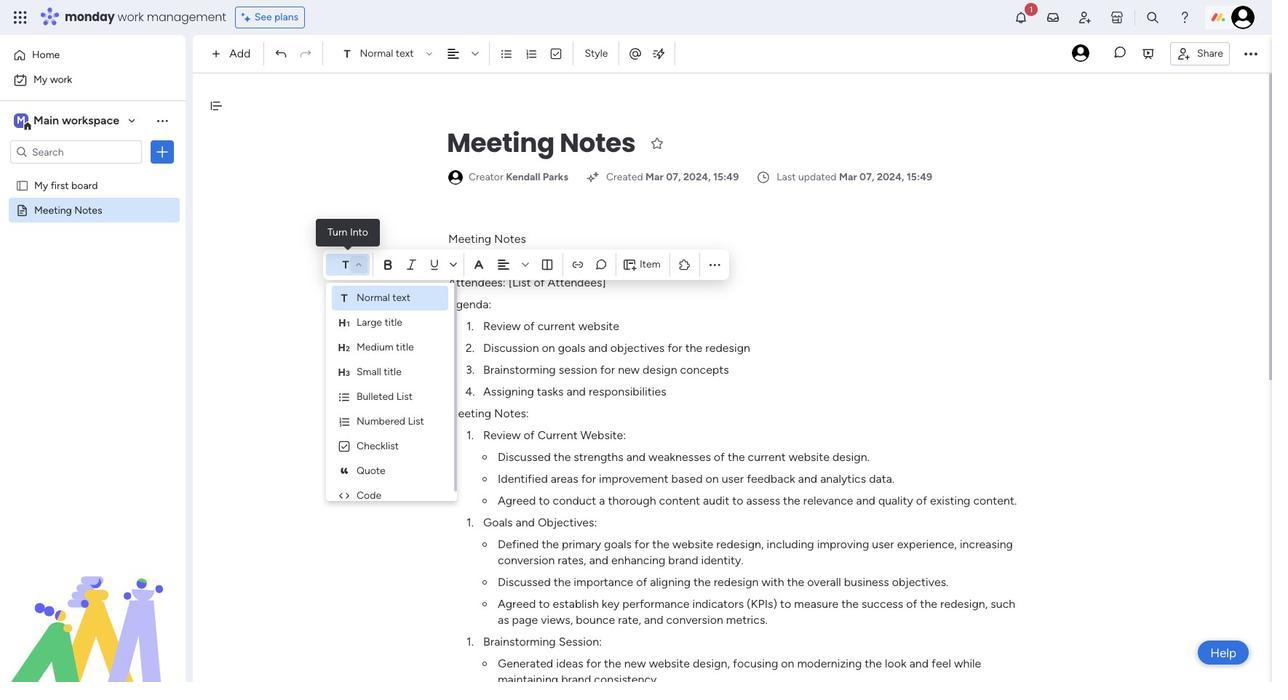 Task type: locate. For each thing, give the bounding box(es) containing it.
1 .
[[467, 320, 474, 333], [467, 429, 474, 443], [467, 516, 474, 530], [467, 636, 474, 649]]

brand down ideas
[[561, 673, 592, 683]]

the left look
[[865, 657, 882, 671]]

0 vertical spatial work
[[118, 9, 144, 25]]

4 1 . from the top
[[467, 636, 474, 649]]

board
[[71, 179, 98, 191]]

bulleted list
[[357, 391, 413, 403]]

0 vertical spatial review
[[483, 320, 521, 333]]

current up feedback on the bottom
[[748, 451, 786, 465]]

1 2 image from the top
[[483, 478, 487, 482]]

review down notes:
[[483, 429, 521, 443]]

review for review of current website
[[483, 320, 521, 333]]

date]
[[515, 254, 544, 268]]

1 1 . from the top
[[467, 320, 474, 333]]

for down discussion on goals and objectives for the redesign
[[600, 363, 615, 377]]

1 vertical spatial title
[[396, 341, 414, 354]]

3 2 image from the top
[[483, 543, 487, 548]]

discussed
[[498, 451, 551, 465], [498, 576, 551, 590]]

0 vertical spatial menu image
[[426, 234, 436, 245]]

1 vertical spatial work
[[50, 74, 72, 86]]

0 vertical spatial user
[[722, 473, 744, 486]]

my inside list box
[[34, 179, 48, 191]]

07, right updated
[[860, 171, 875, 183]]

created
[[606, 171, 643, 183]]

the up indicators
[[694, 576, 711, 590]]

website up identity.
[[673, 538, 714, 552]]

mar right created
[[646, 171, 664, 183]]

item
[[640, 258, 661, 271]]

meeting notes up [insert
[[448, 232, 526, 246]]

public board image
[[15, 203, 29, 217]]

experience,
[[897, 538, 957, 552]]

0 horizontal spatial goals
[[558, 341, 586, 355]]

redesign up concepts
[[706, 341, 751, 355]]

07, right created
[[666, 171, 681, 183]]

work for monday
[[118, 9, 144, 25]]

0 vertical spatial agreed
[[498, 494, 536, 508]]

the right "assess"
[[783, 494, 801, 508]]

3 1 from the top
[[467, 516, 472, 530]]

title right large
[[385, 317, 403, 329]]

title right medium
[[396, 341, 414, 354]]

conversion inside defined the primary goals for the website redesign, including improving user experience, increasing conversion rates, and enhancing brand identity.
[[498, 554, 555, 568]]

list box containing my first board
[[0, 170, 186, 419]]

0 horizontal spatial 15:49
[[714, 171, 739, 183]]

my left first
[[34, 179, 48, 191]]

session
[[559, 363, 598, 377]]

title right small
[[384, 366, 402, 379]]

0 horizontal spatial on
[[542, 341, 555, 355]]

large title
[[357, 317, 403, 329]]

meeting down first
[[34, 204, 72, 216]]

1 vertical spatial notes
[[74, 204, 102, 216]]

assess
[[747, 494, 781, 508]]

my work option
[[9, 68, 177, 92]]

conversion
[[498, 554, 555, 568], [667, 614, 724, 628]]

kendall parks image
[[1232, 6, 1255, 29]]

2 2 image from the top
[[483, 499, 487, 504]]

0 vertical spatial text
[[396, 47, 414, 60]]

workspace
[[62, 114, 119, 127]]

0 vertical spatial normal
[[360, 47, 393, 60]]

1 vertical spatial brand
[[561, 673, 592, 683]]

m
[[17, 114, 25, 127]]

1 vertical spatial goals
[[604, 538, 632, 552]]

defined
[[498, 538, 539, 552]]

agreed up page
[[498, 598, 536, 612]]

for inside generated ideas for the new website design, focusing on modernizing the look and feel while maintaining brand consistency.
[[586, 657, 601, 671]]

agreed to establish key performance indicators (kpis) to measure the success of the redesign, such as page views, bounce rate, and conversion metrics.
[[498, 598, 1019, 628]]

2 image
[[483, 478, 487, 482], [483, 603, 487, 607]]

new inside generated ideas for the new website design, focusing on modernizing the look and feel while maintaining brand consistency.
[[624, 657, 646, 671]]

of down notes:
[[524, 429, 535, 443]]

2 discussed from the top
[[498, 576, 551, 590]]

0 vertical spatial brainstorming
[[483, 363, 556, 377]]

and up importance
[[589, 554, 609, 568]]

of down enhancing
[[637, 576, 648, 590]]

on right focusing on the bottom of page
[[781, 657, 795, 671]]

1 vertical spatial redesign,
[[941, 598, 988, 612]]

1 vertical spatial text
[[393, 292, 411, 304]]

design.
[[833, 451, 870, 465]]

4 1 from the top
[[467, 636, 472, 649]]

design
[[643, 363, 678, 377]]

date: [insert date]
[[448, 254, 544, 268]]

overall
[[808, 576, 841, 590]]

notes down board
[[74, 204, 102, 216]]

discussed the importance of aligning the redesign with the overall business objectives.
[[498, 576, 949, 590]]

0 horizontal spatial conversion
[[498, 554, 555, 568]]

defined the primary goals for the website redesign, including improving user experience, increasing conversion rates, and enhancing brand identity.
[[498, 538, 1016, 568]]

0 vertical spatial conversion
[[498, 554, 555, 568]]

. for brainstorming session:
[[472, 636, 474, 649]]

0 horizontal spatial current
[[538, 320, 576, 333]]

. up 3 .
[[472, 341, 475, 355]]

4 .
[[465, 385, 475, 399]]

1 . up 2 .
[[467, 320, 474, 333]]

0 horizontal spatial 07,
[[666, 171, 681, 183]]

invite members image
[[1078, 10, 1093, 25]]

1 horizontal spatial work
[[118, 9, 144, 25]]

redesign
[[706, 341, 751, 355], [714, 576, 759, 590]]

meeting up creator
[[447, 125, 555, 162]]

1 vertical spatial review
[[483, 429, 521, 443]]

1 vertical spatial 2 image
[[483, 603, 487, 607]]

1 vertical spatial conversion
[[667, 614, 724, 628]]

1 horizontal spatial user
[[872, 538, 895, 552]]

home
[[32, 49, 60, 61]]

1 vertical spatial discussed
[[498, 576, 551, 590]]

menu image
[[426, 234, 436, 245], [426, 496, 436, 507]]

improvement
[[599, 473, 669, 486]]

. left goals
[[472, 516, 474, 530]]

and inside generated ideas for the new website design, focusing on modernizing the look and feel while maintaining brand consistency.
[[910, 657, 929, 671]]

1 mar from the left
[[646, 171, 664, 183]]

page
[[512, 614, 538, 628]]

discussed up identified
[[498, 451, 551, 465]]

0 horizontal spatial notes
[[74, 204, 102, 216]]

1 brainstorming from the top
[[483, 363, 556, 377]]

4 2 image from the top
[[483, 581, 487, 585]]

meeting notes inside list box
[[34, 204, 102, 216]]

0 horizontal spatial mar
[[646, 171, 664, 183]]

list right the numbered
[[408, 416, 424, 428]]

goals
[[558, 341, 586, 355], [604, 538, 632, 552]]

2 brainstorming from the top
[[483, 636, 556, 649]]

. for brainstorming session for new design concepts
[[472, 363, 475, 377]]

creator
[[469, 171, 504, 183]]

the down goals and objectives:
[[542, 538, 559, 552]]

agreed to conduct a thorough content audit to assess the relevance and quality of existing content.
[[498, 494, 1017, 508]]

2 image up brainstorming session:
[[483, 603, 487, 607]]

review for review of current website:
[[483, 429, 521, 443]]

1 horizontal spatial 2024,
[[877, 171, 905, 183]]

and
[[589, 341, 608, 355], [567, 385, 586, 399], [627, 451, 646, 465], [799, 473, 818, 486], [857, 494, 876, 508], [516, 516, 535, 530], [589, 554, 609, 568], [644, 614, 664, 628], [910, 657, 929, 671]]

2 review from the top
[[483, 429, 521, 443]]

. down 2 .
[[472, 363, 475, 377]]

of inside the agreed to establish key performance indicators (kpis) to measure the success of the redesign, such as page views, bounce rate, and conversion metrics.
[[907, 598, 918, 612]]

search everything image
[[1146, 10, 1161, 25]]

2 image for agreed
[[483, 603, 487, 607]]

. left brainstorming session:
[[472, 636, 474, 649]]

and down performance
[[644, 614, 664, 628]]

audit
[[703, 494, 730, 508]]

into
[[350, 226, 368, 239]]

1 horizontal spatial 15:49
[[907, 171, 933, 183]]

redesign, up identity.
[[717, 538, 764, 552]]

1 horizontal spatial goals
[[604, 538, 632, 552]]

1 vertical spatial current
[[748, 451, 786, 465]]

list up numbered list
[[397, 391, 413, 403]]

new up responsibilities
[[618, 363, 640, 377]]

. down meeting notes:
[[472, 429, 474, 443]]

and up improvement
[[627, 451, 646, 465]]

0 vertical spatial redesign
[[706, 341, 751, 355]]

5 2 image from the top
[[483, 663, 487, 667]]

layout image
[[541, 258, 554, 272]]

brainstorming down discussion
[[483, 363, 556, 377]]

feel
[[932, 657, 952, 671]]

2024,
[[684, 171, 711, 183], [877, 171, 905, 183]]

the up consistency. on the bottom
[[604, 657, 622, 671]]

quote
[[357, 465, 386, 478]]

list
[[397, 391, 413, 403], [408, 416, 424, 428]]

. up 2 .
[[472, 320, 474, 333]]

the right with
[[787, 576, 805, 590]]

1 review from the top
[[483, 320, 521, 333]]

conversion down 'defined'
[[498, 554, 555, 568]]

.
[[472, 320, 474, 333], [472, 341, 475, 355], [472, 363, 475, 377], [473, 385, 475, 399], [472, 429, 474, 443], [472, 516, 474, 530], [472, 636, 474, 649]]

update feed image
[[1046, 10, 1061, 25]]

1 2 image from the top
[[483, 456, 487, 460]]

new
[[618, 363, 640, 377], [624, 657, 646, 671]]

conversion down indicators
[[667, 614, 724, 628]]

1 discussed from the top
[[498, 451, 551, 465]]

0 horizontal spatial brand
[[561, 673, 592, 683]]

last
[[777, 171, 796, 183]]

dynamic values image
[[652, 47, 667, 61]]

turn
[[328, 226, 348, 239]]

bounce
[[576, 614, 615, 628]]

share
[[1198, 47, 1224, 59]]

my inside option
[[33, 74, 47, 86]]

1 2024, from the left
[[684, 171, 711, 183]]

on
[[542, 341, 555, 355], [706, 473, 719, 486], [781, 657, 795, 671]]

user up audit
[[722, 473, 744, 486]]

for for improvement
[[581, 473, 596, 486]]

of down objectives.
[[907, 598, 918, 612]]

1 15:49 from the left
[[714, 171, 739, 183]]

1 menu image from the top
[[426, 234, 436, 245]]

meeting notes down my first board
[[34, 204, 102, 216]]

notes up date: [insert date]
[[494, 232, 526, 246]]

1 vertical spatial agreed
[[498, 598, 536, 612]]

2 image for agreed to conduct a thorough content audit to assess the relevance and quality of existing content.
[[483, 499, 487, 504]]

content
[[659, 494, 701, 508]]

work for my
[[50, 74, 72, 86]]

0 horizontal spatial redesign,
[[717, 538, 764, 552]]

relevance
[[804, 494, 854, 508]]

1 agreed from the top
[[498, 494, 536, 508]]

goals up enhancing
[[604, 538, 632, 552]]

and up brainstorming session for new design concepts
[[589, 341, 608, 355]]

2 agreed from the top
[[498, 598, 536, 612]]

(kpis)
[[747, 598, 778, 612]]

redesign, left such on the bottom of page
[[941, 598, 988, 612]]

Search in workspace field
[[31, 144, 122, 161]]

title for medium title
[[396, 341, 414, 354]]

for for the
[[586, 657, 601, 671]]

and up 'defined'
[[516, 516, 535, 530]]

1 vertical spatial my
[[34, 179, 48, 191]]

1 vertical spatial menu image
[[426, 496, 436, 507]]

1 horizontal spatial current
[[748, 451, 786, 465]]

redesign down identity.
[[714, 576, 759, 590]]

plans
[[275, 11, 299, 23]]

2 1 from the top
[[467, 429, 472, 443]]

brand
[[669, 554, 699, 568], [561, 673, 592, 683]]

0 vertical spatial list
[[397, 391, 413, 403]]

user
[[722, 473, 744, 486], [872, 538, 895, 552]]

1 vertical spatial meeting notes
[[34, 204, 102, 216]]

user right improving
[[872, 538, 895, 552]]

0 vertical spatial 2 image
[[483, 478, 487, 482]]

agreed down identified
[[498, 494, 536, 508]]

normal
[[360, 47, 393, 60], [357, 292, 390, 304]]

small title
[[357, 366, 402, 379]]

4
[[465, 385, 473, 399]]

primary
[[562, 538, 602, 552]]

list box
[[0, 170, 186, 419]]

mar right updated
[[839, 171, 858, 183]]

0 vertical spatial title
[[385, 317, 403, 329]]

monday work management
[[65, 9, 226, 25]]

2 15:49 from the left
[[907, 171, 933, 183]]

more actions image
[[707, 258, 722, 272]]

1 for review of current website:
[[467, 429, 472, 443]]

15:49
[[714, 171, 739, 183], [907, 171, 933, 183]]

my work link
[[9, 68, 177, 92]]

0 horizontal spatial 2024,
[[684, 171, 711, 183]]

1 vertical spatial normal text
[[357, 292, 411, 304]]

brainstorming down page
[[483, 636, 556, 649]]

1 vertical spatial user
[[872, 538, 895, 552]]

2 vertical spatial on
[[781, 657, 795, 671]]

establish
[[553, 598, 599, 612]]

a
[[599, 494, 605, 508]]

redesign,
[[717, 538, 764, 552], [941, 598, 988, 612]]

item button
[[620, 254, 667, 276]]

2 horizontal spatial on
[[781, 657, 795, 671]]

1 horizontal spatial redesign,
[[941, 598, 988, 612]]

1 . left goals
[[467, 516, 474, 530]]

3 1 . from the top
[[467, 516, 474, 530]]

maintaining
[[498, 673, 559, 683]]

see plans button
[[235, 7, 305, 28]]

website inside generated ideas for the new website design, focusing on modernizing the look and feel while maintaining brand consistency.
[[649, 657, 690, 671]]

. for assigning tasks and responsibilities
[[473, 385, 475, 399]]

2 image for discussed the strengths and weaknesses of the current website design.
[[483, 456, 487, 460]]

1 . for review of current website:
[[467, 429, 474, 443]]

0 vertical spatial goals
[[558, 341, 586, 355]]

the up areas
[[554, 451, 571, 465]]

attendees: [list of attendees]
[[448, 276, 606, 290]]

0 vertical spatial my
[[33, 74, 47, 86]]

1 . left brainstorming session:
[[467, 636, 474, 649]]

0 vertical spatial meeting notes
[[447, 125, 636, 162]]

0 horizontal spatial user
[[722, 473, 744, 486]]

2 2 image from the top
[[483, 603, 487, 607]]

analytics
[[821, 473, 867, 486]]

2 image
[[483, 456, 487, 460], [483, 499, 487, 504], [483, 543, 487, 548], [483, 581, 487, 585], [483, 663, 487, 667]]

option
[[0, 172, 186, 175]]

for up design
[[668, 341, 683, 355]]

new up consistency. on the bottom
[[624, 657, 646, 671]]

website left "design," at the bottom of the page
[[649, 657, 690, 671]]

and left feel
[[910, 657, 929, 671]]

1 1 from the top
[[467, 320, 472, 333]]

my for my work
[[33, 74, 47, 86]]

1 horizontal spatial mar
[[839, 171, 858, 183]]

work down home
[[50, 74, 72, 86]]

numbered list image
[[525, 47, 538, 60]]

modernizing
[[798, 657, 862, 671]]

goals up session
[[558, 341, 586, 355]]

1 horizontal spatial 07,
[[860, 171, 875, 183]]

1 vertical spatial new
[[624, 657, 646, 671]]

to up goals and objectives:
[[539, 494, 550, 508]]

identified areas for improvement based on user feedback and analytics data.
[[498, 473, 895, 486]]

1 horizontal spatial brand
[[669, 554, 699, 568]]

lottie animation element
[[0, 536, 186, 683]]

generated
[[498, 657, 554, 671]]

2 vertical spatial title
[[384, 366, 402, 379]]

1 vertical spatial brainstorming
[[483, 636, 556, 649]]

discussed up page
[[498, 576, 551, 590]]

1 . down meeting notes:
[[467, 429, 474, 443]]

. down 3 .
[[473, 385, 475, 399]]

0 vertical spatial discussed
[[498, 451, 551, 465]]

work inside option
[[50, 74, 72, 86]]

work
[[118, 9, 144, 25], [50, 74, 72, 86]]

creator kendall parks
[[469, 171, 569, 183]]

attendees:
[[448, 276, 506, 290]]

my for my first board
[[34, 179, 48, 191]]

work right the monday
[[118, 9, 144, 25]]

0 vertical spatial redesign,
[[717, 538, 764, 552]]

to right (kpis)
[[781, 598, 792, 612]]

data.
[[869, 473, 895, 486]]

1 horizontal spatial notes
[[494, 232, 526, 246]]

review up discussion
[[483, 320, 521, 333]]

for down strengths
[[581, 473, 596, 486]]

2 1 . from the top
[[467, 429, 474, 443]]

meeting inside field
[[447, 125, 555, 162]]

and down 'data.'
[[857, 494, 876, 508]]

options image
[[155, 145, 170, 159]]

1 horizontal spatial on
[[706, 473, 719, 486]]

[list
[[509, 276, 531, 290]]

2 image left identified
[[483, 478, 487, 482]]

goals and objectives:
[[483, 516, 597, 530]]

2 horizontal spatial notes
[[560, 125, 636, 162]]

1 vertical spatial list
[[408, 416, 424, 428]]

my down home
[[33, 74, 47, 86]]

on up audit
[[706, 473, 719, 486]]

review
[[483, 320, 521, 333], [483, 429, 521, 443]]

see
[[255, 11, 272, 23]]

current down "attendees]"
[[538, 320, 576, 333]]

0 horizontal spatial work
[[50, 74, 72, 86]]

0 vertical spatial current
[[538, 320, 576, 333]]

2 image for discussed the importance of aligning the redesign with the overall business objectives.
[[483, 581, 487, 585]]

bulleted
[[357, 391, 394, 403]]

0 vertical spatial notes
[[560, 125, 636, 162]]

agreed for agreed to establish key performance indicators (kpis) to measure the success of the redesign, such as page views, bounce rate, and conversion metrics.
[[498, 598, 536, 612]]

1 horizontal spatial conversion
[[667, 614, 724, 628]]

main
[[33, 114, 59, 127]]

0 vertical spatial brand
[[669, 554, 699, 568]]

for up enhancing
[[635, 538, 650, 552]]

2 mar from the left
[[839, 171, 858, 183]]

style
[[585, 47, 608, 60]]

list for bulleted list
[[397, 391, 413, 403]]

agreed inside the agreed to establish key performance indicators (kpis) to measure the success of the redesign, such as page views, bounce rate, and conversion metrics.
[[498, 598, 536, 612]]



Task type: vqa. For each thing, say whether or not it's contained in the screenshot.
works
no



Task type: describe. For each thing, give the bounding box(es) containing it.
2 vertical spatial notes
[[494, 232, 526, 246]]

on inside generated ideas for the new website design, focusing on modernizing the look and feel while maintaining brand consistency.
[[781, 657, 795, 671]]

2 image for identified
[[483, 478, 487, 482]]

add button
[[206, 42, 260, 66]]

1 for review of current website
[[467, 320, 472, 333]]

add to favorites image
[[650, 136, 665, 150]]

select product image
[[13, 10, 28, 25]]

website inside defined the primary goals for the website redesign, including improving user experience, increasing conversion rates, and enhancing brand identity.
[[673, 538, 714, 552]]

checklist image
[[550, 47, 563, 60]]

of up 'identified areas for improvement based on user feedback and analytics data.' on the bottom of the page
[[714, 451, 725, 465]]

share button
[[1171, 42, 1230, 65]]

1 for brainstorming session:
[[467, 636, 472, 649]]

and down session
[[567, 385, 586, 399]]

date:
[[448, 254, 476, 268]]

ideas
[[556, 657, 584, 671]]

. for review of current website
[[472, 320, 474, 333]]

[insert
[[479, 254, 513, 268]]

feedback
[[747, 473, 796, 486]]

3
[[466, 363, 472, 377]]

including
[[767, 538, 815, 552]]

workspace options image
[[155, 113, 170, 128]]

assigning
[[483, 385, 534, 399]]

1 . for goals and objectives:
[[467, 516, 474, 530]]

thorough
[[608, 494, 656, 508]]

home option
[[9, 44, 177, 67]]

such
[[991, 598, 1016, 612]]

website:
[[581, 429, 626, 443]]

0 vertical spatial new
[[618, 363, 640, 377]]

add
[[229, 47, 251, 60]]

the down rates,
[[554, 576, 571, 590]]

. for goals and objectives:
[[472, 516, 474, 530]]

monday marketplace image
[[1110, 10, 1125, 25]]

performance
[[623, 598, 690, 612]]

title for small title
[[384, 366, 402, 379]]

meeting notes inside field
[[447, 125, 636, 162]]

redesign, inside defined the primary goals for the website redesign, including improving user experience, increasing conversion rates, and enhancing brand identity.
[[717, 538, 764, 552]]

current
[[538, 429, 578, 443]]

based
[[672, 473, 703, 486]]

quality
[[879, 494, 914, 508]]

main workspace
[[33, 114, 119, 127]]

website up discussion on goals and objectives for the redesign
[[579, 320, 620, 333]]

objectives:
[[538, 516, 597, 530]]

brainstorming for brainstorming session:
[[483, 636, 556, 649]]

2 menu image from the top
[[426, 496, 436, 507]]

2 vertical spatial meeting notes
[[448, 232, 526, 246]]

public board image
[[15, 178, 29, 192]]

brand inside defined the primary goals for the website redesign, including improving user experience, increasing conversion rates, and enhancing brand identity.
[[669, 554, 699, 568]]

1 vertical spatial redesign
[[714, 576, 759, 590]]

identified
[[498, 473, 548, 486]]

list for numbered list
[[408, 416, 424, 428]]

Meeting Notes field
[[443, 125, 640, 162]]

0 vertical spatial on
[[542, 341, 555, 355]]

lottie animation image
[[0, 536, 186, 683]]

2
[[466, 341, 472, 355]]

views,
[[541, 614, 573, 628]]

notes inside list box
[[74, 204, 102, 216]]

numbered
[[357, 416, 406, 428]]

the up concepts
[[686, 341, 703, 355]]

0 vertical spatial normal text
[[360, 47, 414, 60]]

the up 'identified areas for improvement based on user feedback and analytics data.' on the bottom of the page
[[728, 451, 745, 465]]

and up relevance
[[799, 473, 818, 486]]

updated
[[799, 171, 837, 183]]

notifications image
[[1014, 10, 1029, 25]]

focusing
[[733, 657, 779, 671]]

user inside defined the primary goals for the website redesign, including improving user experience, increasing conversion rates, and enhancing brand identity.
[[872, 538, 895, 552]]

metrics.
[[726, 614, 768, 628]]

v2 ellipsis image
[[1245, 44, 1258, 63]]

bulleted list image
[[501, 47, 514, 60]]

of down the 'layout' "image"
[[534, 276, 545, 290]]

responsibilities
[[589, 385, 667, 399]]

my first board
[[34, 179, 98, 191]]

monday
[[65, 9, 115, 25]]

assigning tasks and responsibilities
[[483, 385, 667, 399]]

content.
[[974, 494, 1017, 508]]

parks
[[543, 171, 569, 183]]

last updated mar 07, 2024, 15:49
[[777, 171, 933, 183]]

1 vertical spatial normal
[[357, 292, 390, 304]]

meeting up 'date:'
[[448, 232, 492, 246]]

and inside defined the primary goals for the website redesign, including improving user experience, increasing conversion rates, and enhancing brand identity.
[[589, 554, 609, 568]]

created mar 07, 2024, 15:49
[[606, 171, 739, 183]]

discussed for discussed the importance of aligning the redesign with the overall business objectives.
[[498, 576, 551, 590]]

while
[[954, 657, 982, 671]]

increasing
[[960, 538, 1013, 552]]

conversion inside the agreed to establish key performance indicators (kpis) to measure the success of the redesign, such as page views, bounce rate, and conversion metrics.
[[667, 614, 724, 628]]

. for discussion on goals and objectives for the redesign
[[472, 341, 475, 355]]

aligning
[[650, 576, 691, 590]]

title for large title
[[385, 317, 403, 329]]

the down business
[[842, 598, 859, 612]]

the down objectives.
[[921, 598, 938, 612]]

improving
[[817, 538, 870, 552]]

small
[[357, 366, 381, 379]]

. for review of current website:
[[472, 429, 474, 443]]

2 .
[[466, 341, 475, 355]]

areas
[[551, 473, 579, 486]]

medium
[[357, 341, 394, 354]]

1 for goals and objectives:
[[467, 516, 472, 530]]

code
[[357, 490, 382, 502]]

brand inside generated ideas for the new website design, focusing on modernizing the look and feel while maintaining brand consistency.
[[561, 673, 592, 683]]

design,
[[693, 657, 730, 671]]

brainstorming for brainstorming session for new design concepts
[[483, 363, 556, 377]]

1 vertical spatial on
[[706, 473, 719, 486]]

meeting down 4 .
[[448, 407, 492, 421]]

3 .
[[466, 363, 475, 377]]

measure
[[795, 598, 839, 612]]

with
[[762, 576, 785, 590]]

1 . for brainstorming session:
[[467, 636, 474, 649]]

of up discussion
[[524, 320, 535, 333]]

tasks
[[537, 385, 564, 399]]

and inside the agreed to establish key performance indicators (kpis) to measure the success of the redesign, such as page views, bounce rate, and conversion metrics.
[[644, 614, 664, 628]]

my work
[[33, 74, 72, 86]]

button padding image
[[446, 257, 461, 272]]

2 07, from the left
[[860, 171, 875, 183]]

help image
[[1178, 10, 1193, 25]]

key
[[602, 598, 620, 612]]

medium title
[[357, 341, 414, 354]]

discussion on goals and objectives for the redesign
[[483, 341, 751, 355]]

agenda:
[[448, 298, 492, 312]]

workspace image
[[14, 113, 28, 129]]

for for new
[[600, 363, 615, 377]]

as
[[498, 614, 509, 628]]

goals inside defined the primary goals for the website redesign, including improving user experience, increasing conversion rates, and enhancing brand identity.
[[604, 538, 632, 552]]

to up views,
[[539, 598, 550, 612]]

2 image for defined the primary goals for the website redesign, including improving user experience, increasing conversion rates, and enhancing brand identity.
[[483, 543, 487, 548]]

consistency.
[[594, 673, 659, 683]]

1 . for review of current website
[[467, 320, 474, 333]]

brainstorming session:
[[483, 636, 602, 649]]

board activity image
[[1072, 44, 1090, 62]]

attendees]
[[548, 276, 606, 290]]

the up enhancing
[[653, 538, 670, 552]]

discussed the strengths and weaknesses of the current website design.
[[498, 451, 870, 465]]

management
[[147, 9, 226, 25]]

of right quality
[[917, 494, 928, 508]]

style button
[[578, 42, 615, 66]]

to right audit
[[733, 494, 744, 508]]

goals
[[483, 516, 513, 530]]

1 07, from the left
[[666, 171, 681, 183]]

2 2024, from the left
[[877, 171, 905, 183]]

redesign, inside the agreed to establish key performance indicators (kpis) to measure the success of the redesign, such as page views, bounce rate, and conversion metrics.
[[941, 598, 988, 612]]

undo ⌘+z image
[[275, 47, 288, 60]]

rate,
[[618, 614, 642, 628]]

look
[[885, 657, 907, 671]]

workspace selection element
[[14, 112, 122, 131]]

kendall
[[506, 171, 541, 183]]

existing
[[930, 494, 971, 508]]

home link
[[9, 44, 177, 67]]

2 image for generated ideas for the new website design, focusing on modernizing the look and feel while maintaining brand consistency.
[[483, 663, 487, 667]]

discussed for discussed the strengths and weaknesses of the current website design.
[[498, 451, 551, 465]]

notes inside field
[[560, 125, 636, 162]]

first
[[51, 179, 69, 191]]

discussion
[[483, 341, 539, 355]]

for inside defined the primary goals for the website redesign, including improving user experience, increasing conversion rates, and enhancing brand identity.
[[635, 538, 650, 552]]

review of current website
[[483, 320, 620, 333]]

help
[[1211, 646, 1237, 661]]

objectives.
[[892, 576, 949, 590]]

agreed for agreed to conduct a thorough content audit to assess the relevance and quality of existing content.
[[498, 494, 536, 508]]

enhancing
[[612, 554, 666, 568]]

mention image
[[629, 46, 643, 61]]

importance
[[574, 576, 634, 590]]

1 image
[[1025, 1, 1038, 17]]

website up analytics
[[789, 451, 830, 465]]

meeting inside list box
[[34, 204, 72, 216]]



